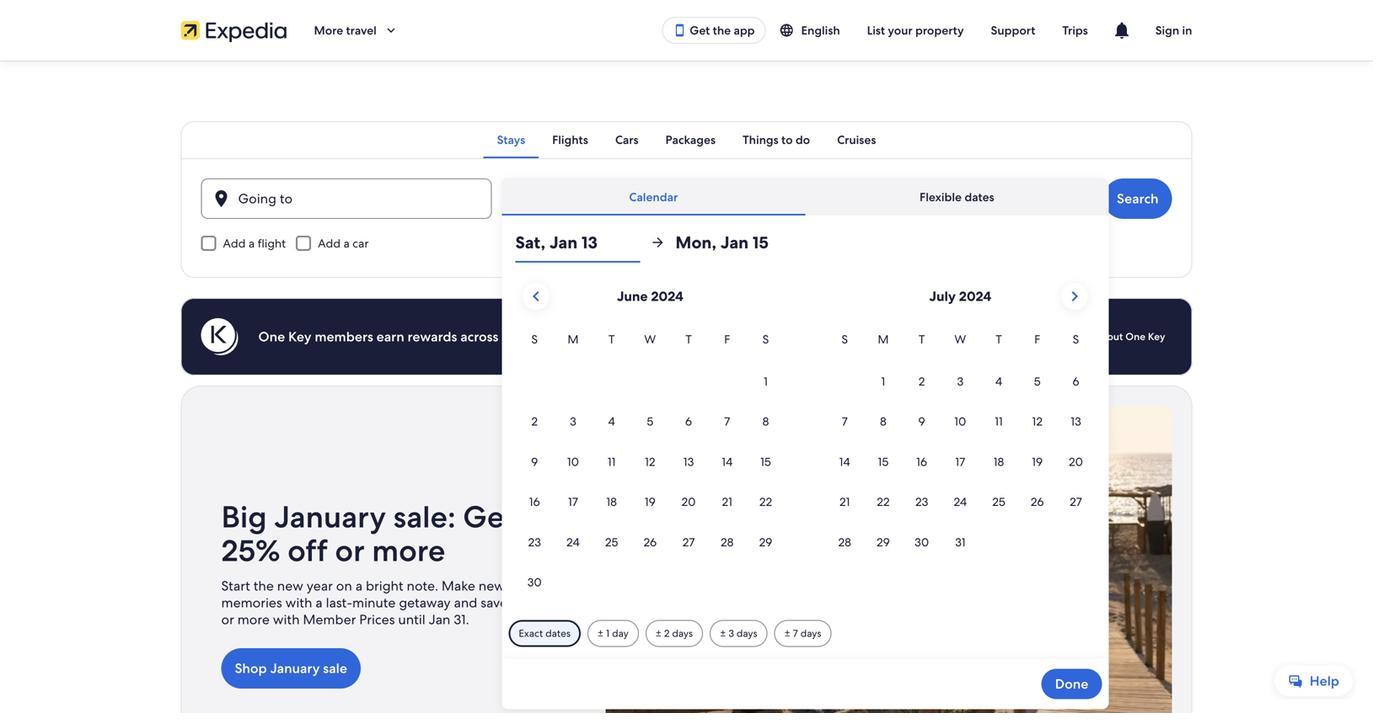 Task type: locate. For each thing, give the bounding box(es) containing it.
january inside the big january sale: get 25% off or more start the new year on a bright note. make new memories with a last-minute getaway and save 25% or more with member prices until jan 31.
[[274, 498, 386, 537]]

7
[[724, 414, 730, 430], [842, 414, 848, 430], [793, 627, 798, 640]]

dates right exact on the left bottom
[[545, 627, 571, 640]]

more down start
[[237, 611, 270, 629]]

days right ± 3 days
[[800, 627, 821, 640]]

0 horizontal spatial 19 button
[[631, 483, 669, 522]]

add left flight
[[223, 236, 246, 251]]

2 28 from the left
[[838, 535, 851, 550]]

application containing june 2024
[[515, 276, 1095, 604]]

4 ± from the left
[[784, 627, 790, 640]]

january for shop
[[270, 660, 320, 678]]

previous month image
[[526, 287, 546, 307]]

1 horizontal spatial 10
[[954, 414, 966, 430]]

17 inside june 2024 element
[[568, 495, 578, 510]]

0 horizontal spatial 12 button
[[631, 443, 669, 481]]

30 inside july 2024 element
[[915, 535, 929, 550]]

27 inside july 2024 element
[[1070, 495, 1082, 510]]

22 button
[[746, 483, 785, 522], [864, 483, 902, 522]]

sat, jan 13 button
[[515, 223, 640, 263]]

11 for left 11 button
[[608, 455, 616, 470]]

5 for 5 "button" within the june 2024 element
[[647, 414, 653, 430]]

new left 'year'
[[277, 578, 303, 595]]

15 button
[[746, 443, 785, 481], [864, 443, 902, 481]]

communication center icon image
[[1112, 20, 1132, 40]]

about
[[1095, 330, 1123, 343]]

19 inside july 2024 element
[[1032, 455, 1043, 470]]

± right ± 3 days
[[784, 627, 790, 640]]

0 horizontal spatial 19
[[645, 495, 656, 510]]

2 8 button from the left
[[864, 403, 902, 441]]

7 inside july 2024 element
[[842, 414, 848, 430]]

start
[[221, 578, 250, 595]]

1 vertical spatial the
[[253, 578, 274, 595]]

download the app button image
[[673, 24, 686, 37]]

16 button
[[902, 443, 941, 481], [515, 483, 554, 522]]

10
[[954, 414, 966, 430], [567, 455, 579, 470]]

get right download the app button "image"
[[690, 23, 710, 38]]

0 horizontal spatial 18 button
[[592, 483, 631, 522]]

new right make
[[479, 578, 505, 595]]

1 8 from the left
[[762, 414, 769, 430]]

5 for 5 "button" within the july 2024 element
[[1034, 374, 1041, 389]]

23 for left 23 button
[[528, 535, 541, 550]]

0 vertical spatial 2 button
[[902, 362, 941, 401]]

3 days from the left
[[800, 627, 821, 640]]

29 inside june 2024 element
[[759, 535, 772, 550]]

f for july 2024
[[1034, 332, 1040, 347]]

jan inside mon, jan 15 'button'
[[720, 232, 749, 254]]

1 inside june 2024 element
[[764, 374, 768, 389]]

1 vertical spatial 17
[[568, 495, 578, 510]]

jan right sat,
[[549, 232, 578, 254]]

26 button
[[1018, 483, 1057, 522], [631, 523, 669, 562]]

2
[[919, 374, 925, 389], [531, 414, 538, 430], [664, 627, 670, 640]]

0 horizontal spatial 9 button
[[515, 443, 554, 481]]

support link
[[977, 15, 1049, 46]]

0 horizontal spatial days
[[672, 627, 693, 640]]

m inside july 2024 element
[[878, 332, 889, 347]]

9 inside july 2024 element
[[918, 414, 925, 430]]

0 vertical spatial 24 button
[[941, 483, 980, 522]]

1 vertical spatial 12
[[645, 455, 655, 470]]

29 button
[[746, 523, 785, 562], [864, 523, 902, 562]]

30 for rightmost 30 button
[[915, 535, 929, 550]]

30 inside june 2024 element
[[527, 575, 542, 590]]

3 t from the left
[[919, 332, 925, 347]]

1 f from the left
[[724, 332, 730, 347]]

27 inside june 2024 element
[[682, 535, 695, 550]]

2 w from the left
[[954, 332, 966, 347]]

and left vrbo
[[635, 328, 659, 346]]

1 horizontal spatial 22 button
[[864, 483, 902, 522]]

sat, jan 13
[[515, 232, 597, 254]]

12 button
[[1018, 403, 1057, 441], [631, 443, 669, 481]]

1 horizontal spatial key
[[1148, 330, 1165, 343]]

sale:
[[393, 498, 456, 537]]

4 s from the left
[[1073, 332, 1079, 347]]

january left sale
[[270, 660, 320, 678]]

23 inside july 2024 element
[[915, 495, 928, 510]]

add left car
[[318, 236, 341, 251]]

2 7 button from the left
[[825, 403, 864, 441]]

± right ± 2 days
[[720, 627, 726, 640]]

or down start
[[221, 611, 234, 629]]

1 horizontal spatial get
[[690, 23, 710, 38]]

8
[[762, 414, 769, 430], [880, 414, 886, 430]]

21 inside july 2024 element
[[839, 495, 850, 510]]

14 button inside june 2024 element
[[708, 443, 746, 481]]

with left the member
[[273, 611, 300, 629]]

0 vertical spatial 11
[[995, 414, 1003, 430]]

2 vertical spatial 2
[[664, 627, 670, 640]]

10 inside july 2024 element
[[954, 414, 966, 430]]

21 button inside june 2024 element
[[708, 483, 746, 522]]

2 inside june 2024 element
[[531, 414, 538, 430]]

2024 right june
[[651, 288, 683, 306]]

1 vertical spatial 5
[[647, 414, 653, 430]]

small image
[[779, 23, 801, 38]]

0 vertical spatial 25
[[992, 495, 1005, 510]]

list
[[867, 23, 885, 38]]

0 horizontal spatial 21 button
[[708, 483, 746, 522]]

tab list down "do"
[[502, 179, 1109, 216]]

1 vertical spatial 2 button
[[515, 403, 554, 441]]

17
[[955, 455, 965, 470], [568, 495, 578, 510]]

sale
[[323, 660, 347, 678]]

24 button
[[941, 483, 980, 522], [554, 523, 592, 562]]

0 horizontal spatial 26 button
[[631, 523, 669, 562]]

f right vrbo
[[724, 332, 730, 347]]

m for june 2024
[[568, 332, 579, 347]]

12
[[1032, 414, 1043, 430], [645, 455, 655, 470]]

1 horizontal spatial 13 button
[[1057, 403, 1095, 441]]

26 inside june 2024 element
[[644, 535, 657, 550]]

application
[[515, 276, 1095, 604]]

2 29 from the left
[[877, 535, 890, 550]]

13 inside june 2024 element
[[683, 455, 694, 470]]

days for ± 2 days
[[672, 627, 693, 640]]

8 inside june 2024 element
[[762, 414, 769, 430]]

1 horizontal spatial 18
[[994, 455, 1004, 470]]

25 button
[[980, 483, 1018, 522], [592, 523, 631, 562]]

m inside june 2024 element
[[568, 332, 579, 347]]

± right day
[[656, 627, 662, 640]]

0 vertical spatial 16
[[916, 455, 927, 470]]

0 vertical spatial 30 button
[[902, 523, 941, 562]]

0 vertical spatial 23 button
[[902, 483, 941, 522]]

2024
[[651, 288, 683, 306], [959, 288, 991, 306]]

stays
[[497, 132, 525, 147]]

1 22 button from the left
[[746, 483, 785, 522]]

with left the last-
[[285, 595, 312, 612]]

1 29 button from the left
[[746, 523, 785, 562]]

1 horizontal spatial 30 button
[[902, 523, 941, 562]]

28 button
[[708, 523, 746, 562], [825, 523, 864, 562]]

days for ± 7 days
[[800, 627, 821, 640]]

1 vertical spatial 3
[[570, 414, 576, 430]]

21 inside june 2024 element
[[722, 495, 732, 510]]

0 horizontal spatial 12
[[645, 455, 655, 470]]

7 for the "7" 'button' inside june 2024 element
[[724, 414, 730, 430]]

1 horizontal spatial days
[[737, 627, 757, 640]]

28 inside july 2024 element
[[838, 535, 851, 550]]

1 vertical spatial dates
[[545, 627, 571, 640]]

2 add from the left
[[318, 236, 341, 251]]

2 14 button from the left
[[825, 443, 864, 481]]

1 horizontal spatial 27 button
[[1057, 483, 1095, 522]]

25% up start
[[221, 531, 280, 571]]

1 horizontal spatial 23 button
[[902, 483, 941, 522]]

19
[[1032, 455, 1043, 470], [645, 495, 656, 510]]

1 vertical spatial 23 button
[[515, 523, 554, 562]]

10 inside june 2024 element
[[567, 455, 579, 470]]

1 1 button from the left
[[746, 362, 785, 401]]

directional image
[[650, 235, 665, 250]]

calendar
[[629, 190, 678, 205]]

1 button inside june 2024 element
[[746, 362, 785, 401]]

0 horizontal spatial 8
[[762, 414, 769, 430]]

2 days from the left
[[737, 627, 757, 640]]

dates
[[965, 190, 994, 205], [545, 627, 571, 640]]

1
[[764, 374, 768, 389], [881, 374, 885, 389], [606, 627, 610, 640]]

f
[[724, 332, 730, 347], [1034, 332, 1040, 347]]

the inside the big january sale: get 25% off or more start the new year on a bright note. make new memories with a last-minute getaway and save 25% or more with member prices until jan 31.
[[253, 578, 274, 595]]

± 3 days
[[720, 627, 757, 640]]

1 horizontal spatial 28 button
[[825, 523, 864, 562]]

1 horizontal spatial 6 button
[[1057, 362, 1095, 401]]

3
[[957, 374, 964, 389], [570, 414, 576, 430], [728, 627, 734, 640]]

key right about at the right of the page
[[1148, 330, 1165, 343]]

0 horizontal spatial 27
[[682, 535, 695, 550]]

2 22 from the left
[[877, 495, 890, 510]]

1 button inside july 2024 element
[[864, 362, 902, 401]]

get inside get the app link
[[690, 23, 710, 38]]

cruises
[[837, 132, 876, 147]]

2 m from the left
[[878, 332, 889, 347]]

0 vertical spatial 27 button
[[1057, 483, 1095, 522]]

2024 right july on the right
[[959, 288, 991, 306]]

1 vertical spatial 5 button
[[631, 403, 669, 441]]

2024 for june 2024
[[651, 288, 683, 306]]

0 horizontal spatial dates
[[545, 627, 571, 640]]

1 horizontal spatial 28
[[838, 535, 851, 550]]

1 w from the left
[[644, 332, 656, 347]]

30 button right save
[[515, 564, 554, 602]]

1 inside july 2024 element
[[881, 374, 885, 389]]

2 21 from the left
[[839, 495, 850, 510]]

14 button inside july 2024 element
[[825, 443, 864, 481]]

7 for the "7" 'button' within the july 2024 element
[[842, 414, 848, 430]]

5 inside june 2024 element
[[647, 414, 653, 430]]

0 vertical spatial get
[[690, 23, 710, 38]]

30 left "31"
[[915, 535, 929, 550]]

12 for the bottommost 12 "button"
[[645, 455, 655, 470]]

the left app
[[713, 23, 731, 38]]

1 horizontal spatial 22
[[877, 495, 890, 510]]

1 vertical spatial january
[[270, 660, 320, 678]]

2 ± from the left
[[656, 627, 662, 640]]

search
[[1117, 190, 1159, 208]]

1 new from the left
[[277, 578, 303, 595]]

0 horizontal spatial get
[[463, 498, 515, 537]]

0 vertical spatial 18
[[994, 455, 1004, 470]]

w for july
[[954, 332, 966, 347]]

mon, jan 15
[[675, 232, 769, 254]]

15
[[613, 197, 625, 215], [752, 232, 769, 254], [760, 455, 771, 470], [878, 455, 889, 470]]

july 2024 element
[[825, 330, 1095, 564]]

support
[[991, 23, 1035, 38]]

8 button
[[746, 403, 785, 441], [864, 403, 902, 441]]

1 for 30
[[764, 374, 768, 389]]

13 inside button
[[564, 197, 576, 215]]

11 inside july 2024 element
[[995, 414, 1003, 430]]

12 inside june 2024 element
[[645, 455, 655, 470]]

get
[[690, 23, 710, 38], [463, 498, 515, 537]]

2 14 from the left
[[839, 455, 850, 470]]

0 horizontal spatial 29 button
[[746, 523, 785, 562]]

0 vertical spatial or
[[335, 531, 365, 571]]

1 ± from the left
[[598, 627, 604, 640]]

2 inside july 2024 element
[[919, 374, 925, 389]]

getaway
[[399, 595, 451, 612]]

17 for the bottom 17 button
[[568, 495, 578, 510]]

14 button
[[708, 443, 746, 481], [825, 443, 864, 481]]

jan left '31.'
[[429, 611, 450, 629]]

1 horizontal spatial m
[[878, 332, 889, 347]]

key left members
[[288, 328, 311, 346]]

± 1 day
[[598, 627, 629, 640]]

1 vertical spatial 16 button
[[515, 483, 554, 522]]

3 s from the left
[[841, 332, 848, 347]]

f left learn
[[1034, 332, 1040, 347]]

1 horizontal spatial 2
[[664, 627, 670, 640]]

0 horizontal spatial 2024
[[651, 288, 683, 306]]

3 ± from the left
[[720, 627, 726, 640]]

1 horizontal spatial 6
[[1072, 374, 1079, 389]]

dates right flexible
[[965, 190, 994, 205]]

14 inside july 2024 element
[[839, 455, 850, 470]]

0 vertical spatial 16 button
[[902, 443, 941, 481]]

1 horizontal spatial 27
[[1070, 495, 1082, 510]]

2 28 button from the left
[[825, 523, 864, 562]]

2 button
[[902, 362, 941, 401], [515, 403, 554, 441]]

f inside july 2024 element
[[1034, 332, 1040, 347]]

21 button
[[708, 483, 746, 522], [825, 483, 864, 522]]

1 horizontal spatial 5 button
[[1018, 362, 1057, 401]]

0 horizontal spatial 2
[[531, 414, 538, 430]]

dates for flexible dates
[[965, 190, 994, 205]]

big january sale: get 25% off or more main content
[[0, 61, 1373, 714]]

save
[[481, 595, 507, 612]]

1 28 from the left
[[721, 535, 734, 550]]

t
[[608, 332, 615, 347], [685, 332, 692, 347], [919, 332, 925, 347], [996, 332, 1002, 347]]

1 7 button from the left
[[708, 403, 746, 441]]

30 up exact on the left bottom
[[527, 575, 542, 590]]

1 horizontal spatial 21 button
[[825, 483, 864, 522]]

6 button
[[1057, 362, 1095, 401], [669, 403, 708, 441]]

1 14 button from the left
[[708, 443, 746, 481]]

23 button
[[902, 483, 941, 522], [515, 523, 554, 562]]

january up 'year'
[[274, 498, 386, 537]]

25
[[992, 495, 1005, 510], [605, 535, 618, 550]]

20
[[1069, 455, 1083, 470], [681, 495, 696, 510]]

1 add from the left
[[223, 236, 246, 251]]

1 2024 from the left
[[651, 288, 683, 306]]

2 8 from the left
[[880, 414, 886, 430]]

0 vertical spatial and
[[635, 328, 659, 346]]

1 vertical spatial 2
[[531, 414, 538, 430]]

0 horizontal spatial 25 button
[[592, 523, 631, 562]]

1 horizontal spatial 7
[[793, 627, 798, 640]]

0 vertical spatial 4 button
[[980, 362, 1018, 401]]

1 button for 30
[[746, 362, 785, 401]]

one key members earn rewards across expedia, hotels.com, and vrbo
[[258, 328, 692, 346]]

± for ± 7 days
[[784, 627, 790, 640]]

23 inside june 2024 element
[[528, 535, 541, 550]]

0 horizontal spatial 17 button
[[554, 483, 592, 522]]

19 inside june 2024 element
[[645, 495, 656, 510]]

1 m from the left
[[568, 332, 579, 347]]

0 vertical spatial 19
[[1032, 455, 1043, 470]]

1 vertical spatial 27
[[682, 535, 695, 550]]

0 horizontal spatial 7
[[724, 414, 730, 430]]

f inside june 2024 element
[[724, 332, 730, 347]]

one
[[258, 328, 285, 346], [1125, 330, 1145, 343]]

2 15 button from the left
[[864, 443, 902, 481]]

24
[[954, 495, 967, 510], [566, 535, 580, 550]]

1 button
[[746, 362, 785, 401], [864, 362, 902, 401]]

± left day
[[598, 627, 604, 640]]

w down july 2024
[[954, 332, 966, 347]]

1 vertical spatial 18 button
[[592, 483, 631, 522]]

0 vertical spatial 12 button
[[1018, 403, 1057, 441]]

1 14 from the left
[[722, 455, 733, 470]]

0 horizontal spatial 21
[[722, 495, 732, 510]]

more travel button
[[300, 15, 412, 46]]

bright
[[366, 578, 403, 595]]

2 1 button from the left
[[864, 362, 902, 401]]

1 21 from the left
[[722, 495, 732, 510]]

2 29 button from the left
[[864, 523, 902, 562]]

member
[[303, 611, 356, 629]]

19 for the top 19 button
[[1032, 455, 1043, 470]]

1 22 from the left
[[759, 495, 772, 510]]

1 vertical spatial 24 button
[[554, 523, 592, 562]]

5 button
[[1018, 362, 1057, 401], [631, 403, 669, 441]]

a
[[249, 236, 255, 251], [343, 236, 350, 251], [355, 578, 362, 595], [315, 595, 323, 612]]

application inside big january sale: get 25% off or more main content
[[515, 276, 1095, 604]]

1 horizontal spatial 17
[[955, 455, 965, 470]]

1 29 from the left
[[759, 535, 772, 550]]

w inside july 2024 element
[[954, 332, 966, 347]]

4 t from the left
[[996, 332, 1002, 347]]

with
[[285, 595, 312, 612], [273, 611, 300, 629]]

w inside june 2024 element
[[644, 332, 656, 347]]

25% right save
[[511, 595, 537, 612]]

days for ± 3 days
[[737, 627, 757, 640]]

1 28 button from the left
[[708, 523, 746, 562]]

5 inside july 2024 element
[[1034, 374, 1041, 389]]

6 inside june 2024 element
[[685, 414, 692, 430]]

30 button left "31"
[[902, 523, 941, 562]]

1 vertical spatial 11
[[608, 455, 616, 470]]

28 inside june 2024 element
[[721, 535, 734, 550]]

2 22 button from the left
[[864, 483, 902, 522]]

tab list
[[181, 121, 1192, 158], [502, 179, 1109, 216]]

28 button inside june 2024 element
[[708, 523, 746, 562]]

w left vrbo
[[644, 332, 656, 347]]

4 for the right 4 button
[[995, 374, 1002, 389]]

0 horizontal spatial 23
[[528, 535, 541, 550]]

28 button inside july 2024 element
[[825, 523, 864, 562]]

jan right mon,
[[720, 232, 749, 254]]

flexible
[[920, 190, 962, 205]]

13 button inside july 2024 element
[[1057, 403, 1095, 441]]

18 inside june 2024 element
[[606, 495, 617, 510]]

days left ± 3 days
[[672, 627, 693, 640]]

3 button
[[941, 362, 980, 401], [554, 403, 592, 441]]

2 2024 from the left
[[959, 288, 991, 306]]

11 inside june 2024 element
[[608, 455, 616, 470]]

10 button
[[941, 403, 980, 441], [554, 443, 592, 481]]

jan inside sat, jan 13 button
[[549, 232, 578, 254]]

0 horizontal spatial 30 button
[[515, 564, 554, 602]]

2 t from the left
[[685, 332, 692, 347]]

15 inside 'button'
[[752, 232, 769, 254]]

days left ± 7 days
[[737, 627, 757, 640]]

1 days from the left
[[672, 627, 693, 640]]

21
[[722, 495, 732, 510], [839, 495, 850, 510]]

tab list up calendar
[[181, 121, 1192, 158]]

expedia logo image
[[181, 19, 287, 42]]

one right about at the right of the page
[[1125, 330, 1145, 343]]

1 horizontal spatial 29
[[877, 535, 890, 550]]

get right sale:
[[463, 498, 515, 537]]

23 for the rightmost 23 button
[[915, 495, 928, 510]]

7 button inside june 2024 element
[[708, 403, 746, 441]]

12 inside july 2024 element
[[1032, 414, 1043, 430]]

1 horizontal spatial 14 button
[[825, 443, 864, 481]]

2 f from the left
[[1034, 332, 1040, 347]]

1 horizontal spatial 26
[[1031, 495, 1044, 510]]

more
[[372, 531, 445, 571], [237, 611, 270, 629]]

18 inside july 2024 element
[[994, 455, 1004, 470]]

0 horizontal spatial new
[[277, 578, 303, 595]]

5
[[1034, 374, 1041, 389], [647, 414, 653, 430]]

13
[[564, 197, 576, 215], [581, 232, 597, 254], [1071, 414, 1081, 430], [683, 455, 694, 470]]

1 button for 6
[[864, 362, 902, 401]]

17 inside july 2024 element
[[955, 455, 965, 470]]

0 vertical spatial 17
[[955, 455, 965, 470]]

and left save
[[454, 595, 477, 612]]

2 21 button from the left
[[825, 483, 864, 522]]

0 vertical spatial 13 button
[[1057, 403, 1095, 441]]

0 vertical spatial 23
[[915, 495, 928, 510]]

1 21 button from the left
[[708, 483, 746, 522]]

1 horizontal spatial 8 button
[[864, 403, 902, 441]]

the right start
[[253, 578, 274, 595]]

more up note.
[[372, 531, 445, 571]]

1 horizontal spatial 17 button
[[941, 443, 980, 481]]

one left members
[[258, 328, 285, 346]]

jan left -
[[539, 197, 561, 215]]

0 horizontal spatial 6 button
[[669, 403, 708, 441]]

vrbo
[[662, 328, 692, 346]]

and inside the big january sale: get 25% off or more start the new year on a bright note. make new memories with a last-minute getaway and save 25% or more with member prices until jan 31.
[[454, 595, 477, 612]]

7 inside june 2024 element
[[724, 414, 730, 430]]

15 inside july 2024 element
[[878, 455, 889, 470]]

or up on
[[335, 531, 365, 571]]

s
[[531, 332, 538, 347], [763, 332, 769, 347], [841, 332, 848, 347], [1073, 332, 1079, 347]]

0 vertical spatial 2
[[919, 374, 925, 389]]

2 for rightmost 2 button
[[919, 374, 925, 389]]



Task type: vqa. For each thing, say whether or not it's contained in the screenshot.


Task type: describe. For each thing, give the bounding box(es) containing it.
30 for 30 button to the bottom
[[527, 575, 542, 590]]

your
[[888, 23, 913, 38]]

1 horizontal spatial 25 button
[[980, 483, 1018, 522]]

do
[[796, 132, 810, 147]]

1 vertical spatial 12 button
[[631, 443, 669, 481]]

± 7 days
[[784, 627, 821, 640]]

0 horizontal spatial 25%
[[221, 531, 280, 571]]

0 horizontal spatial 1
[[606, 627, 610, 640]]

0 vertical spatial 20
[[1069, 455, 1083, 470]]

1 8 button from the left
[[746, 403, 785, 441]]

shop january sale
[[235, 660, 347, 678]]

jan 13 - jan 15 button
[[502, 179, 792, 219]]

things to do link
[[729, 121, 824, 158]]

1 horizontal spatial 12 button
[[1018, 403, 1057, 441]]

day
[[612, 627, 629, 640]]

12 for 12 "button" to the right
[[1032, 414, 1043, 430]]

1 horizontal spatial 10 button
[[941, 403, 980, 441]]

1 horizontal spatial 16 button
[[902, 443, 941, 481]]

car
[[352, 236, 369, 251]]

1 horizontal spatial or
[[335, 531, 365, 571]]

0 vertical spatial 3 button
[[941, 362, 980, 401]]

1 for 6
[[881, 374, 885, 389]]

0 vertical spatial 19 button
[[1018, 443, 1057, 481]]

more
[[314, 23, 343, 38]]

exact dates
[[519, 627, 571, 640]]

0 horizontal spatial 23 button
[[515, 523, 554, 562]]

6 inside july 2024 element
[[1072, 374, 1079, 389]]

june 2024
[[617, 288, 683, 306]]

0 vertical spatial 24
[[954, 495, 967, 510]]

0 horizontal spatial or
[[221, 611, 234, 629]]

done
[[1055, 676, 1088, 694]]

across
[[460, 328, 498, 346]]

june
[[617, 288, 648, 306]]

done button
[[1042, 670, 1102, 700]]

travel
[[346, 23, 377, 38]]

flexible dates link
[[805, 179, 1109, 216]]

things
[[743, 132, 778, 147]]

8 inside july 2024 element
[[880, 414, 886, 430]]

0 horizontal spatial 24
[[566, 535, 580, 550]]

0 horizontal spatial 27 button
[[669, 523, 708, 562]]

a right on
[[355, 578, 362, 595]]

0 horizontal spatial 24 button
[[554, 523, 592, 562]]

search button
[[1103, 179, 1172, 219]]

m for july 2024
[[878, 332, 889, 347]]

learn
[[1067, 330, 1093, 343]]

property
[[915, 23, 964, 38]]

cars link
[[602, 121, 652, 158]]

sign in
[[1155, 23, 1192, 38]]

january for big
[[274, 498, 386, 537]]

stays link
[[483, 121, 539, 158]]

add for add a car
[[318, 236, 341, 251]]

15 inside june 2024 element
[[760, 455, 771, 470]]

26 inside july 2024 element
[[1031, 495, 1044, 510]]

minute
[[352, 595, 396, 612]]

-
[[579, 197, 585, 215]]

a left car
[[343, 236, 350, 251]]

25 inside july 2024 element
[[992, 495, 1005, 510]]

learn about one key link
[[1061, 324, 1172, 351]]

next month image
[[1064, 287, 1085, 307]]

packages link
[[652, 121, 729, 158]]

members
[[315, 328, 373, 346]]

get the app
[[690, 23, 755, 38]]

16 inside july 2024 element
[[916, 455, 927, 470]]

10 for bottommost 10 button
[[567, 455, 579, 470]]

1 horizontal spatial 25%
[[511, 595, 537, 612]]

27 for "27" button to the top
[[1070, 495, 1082, 510]]

trailing image
[[383, 23, 399, 38]]

19 for bottommost 19 button
[[645, 495, 656, 510]]

17 for the rightmost 17 button
[[955, 455, 965, 470]]

1 15 button from the left
[[746, 443, 785, 481]]

shop
[[235, 660, 267, 678]]

expedia,
[[502, 328, 555, 346]]

list your property link
[[854, 15, 977, 46]]

packages
[[665, 132, 716, 147]]

21 for 21 button inside june 2024 element
[[722, 495, 732, 510]]

year
[[307, 578, 333, 595]]

10 for rightmost 10 button
[[954, 414, 966, 430]]

memories
[[221, 595, 282, 612]]

flights link
[[539, 121, 602, 158]]

1 horizontal spatial and
[[635, 328, 659, 346]]

2 for left 2 button
[[531, 414, 538, 430]]

jan 13 - jan 15
[[539, 197, 625, 215]]

make
[[442, 578, 475, 595]]

get the app link
[[662, 17, 766, 44]]

22 inside july 2024 element
[[877, 495, 890, 510]]

jan right -
[[588, 197, 610, 215]]

cars
[[615, 132, 638, 147]]

0 vertical spatial 11 button
[[980, 403, 1018, 441]]

jan inside the big january sale: get 25% off or more start the new year on a bright note. make new memories with a last-minute getaway and save 25% or more with member prices until jan 31.
[[429, 611, 450, 629]]

27 for "27" button to the left
[[682, 535, 695, 550]]

prices
[[359, 611, 395, 629]]

add for add a flight
[[223, 236, 246, 251]]

18 for 18 button to the bottom
[[606, 495, 617, 510]]

2 new from the left
[[479, 578, 505, 595]]

1 t from the left
[[608, 332, 615, 347]]

1 vertical spatial more
[[237, 611, 270, 629]]

1 vertical spatial 20 button
[[669, 483, 708, 522]]

w for june
[[644, 332, 656, 347]]

calendar link
[[502, 179, 805, 216]]

july
[[929, 288, 956, 306]]

a left the last-
[[315, 595, 323, 612]]

5 button inside june 2024 element
[[631, 403, 669, 441]]

1 horizontal spatial 26 button
[[1018, 483, 1057, 522]]

app
[[734, 23, 755, 38]]

0 vertical spatial 18 button
[[980, 443, 1018, 481]]

1 horizontal spatial more
[[372, 531, 445, 571]]

± for ± 3 days
[[720, 627, 726, 640]]

flights
[[552, 132, 588, 147]]

june 2024 element
[[515, 330, 785, 604]]

things to do
[[743, 132, 810, 147]]

sat,
[[515, 232, 545, 254]]

english button
[[766, 15, 854, 46]]

1 horizontal spatial 4 button
[[980, 362, 1018, 401]]

25 inside june 2024 element
[[605, 535, 618, 550]]

1 s from the left
[[531, 332, 538, 347]]

hotels.com,
[[558, 328, 632, 346]]

0 horizontal spatial 3 button
[[554, 403, 592, 441]]

0 vertical spatial 9 button
[[902, 403, 941, 441]]

big january sale: get 25% off or more start the new year on a bright note. make new memories with a last-minute getaway and save 25% or more with member prices until jan 31.
[[221, 498, 537, 629]]

get inside the big january sale: get 25% off or more start the new year on a bright note. make new memories with a last-minute getaway and save 25% or more with member prices until jan 31.
[[463, 498, 515, 537]]

± for ± 2 days
[[656, 627, 662, 640]]

9 inside june 2024 element
[[531, 455, 538, 470]]

flexible dates
[[920, 190, 994, 205]]

list your property
[[867, 23, 964, 38]]

until
[[398, 611, 425, 629]]

rewards
[[408, 328, 457, 346]]

cruises link
[[824, 121, 890, 158]]

trips link
[[1049, 15, 1101, 46]]

a left flight
[[249, 236, 255, 251]]

5 button inside july 2024 element
[[1018, 362, 1057, 401]]

7 button inside july 2024 element
[[825, 403, 864, 441]]

add a car
[[318, 236, 369, 251]]

31
[[955, 535, 966, 550]]

18 for the topmost 18 button
[[994, 455, 1004, 470]]

july 2024
[[929, 288, 991, 306]]

0 vertical spatial 20 button
[[1057, 443, 1095, 481]]

2024 for july 2024
[[959, 288, 991, 306]]

tab list containing stays
[[181, 121, 1192, 158]]

± for ± 1 day
[[598, 627, 604, 640]]

2 vertical spatial 3
[[728, 627, 734, 640]]

on
[[336, 578, 352, 595]]

14 inside june 2024 element
[[722, 455, 733, 470]]

dates for exact dates
[[545, 627, 571, 640]]

2 s from the left
[[763, 332, 769, 347]]

15 inside button
[[613, 197, 625, 215]]

off
[[288, 531, 328, 571]]

learn about one key
[[1067, 330, 1165, 343]]

0 horizontal spatial 2 button
[[515, 403, 554, 441]]

± 2 days
[[656, 627, 693, 640]]

31.
[[454, 611, 469, 629]]

0 horizontal spatial one
[[258, 328, 285, 346]]

1 vertical spatial 19 button
[[631, 483, 669, 522]]

exact
[[519, 627, 543, 640]]

11 for 11 button to the top
[[995, 414, 1003, 430]]

trips
[[1062, 23, 1088, 38]]

big
[[221, 498, 267, 537]]

3 inside june 2024 element
[[570, 414, 576, 430]]

0 vertical spatial the
[[713, 23, 731, 38]]

21 for first 21 button from right
[[839, 495, 850, 510]]

1 vertical spatial 30 button
[[515, 564, 554, 602]]

29 inside july 2024 element
[[877, 535, 890, 550]]

1 horizontal spatial one
[[1125, 330, 1145, 343]]

0 horizontal spatial 11 button
[[592, 443, 631, 481]]

22 inside june 2024 element
[[759, 495, 772, 510]]

1 vertical spatial 4 button
[[592, 403, 631, 441]]

13 inside button
[[581, 232, 597, 254]]

in
[[1182, 23, 1192, 38]]

shop january sale link
[[221, 649, 361, 689]]

3 inside july 2024 element
[[957, 374, 964, 389]]

to
[[781, 132, 793, 147]]

13 inside july 2024 element
[[1071, 414, 1081, 430]]

1 horizontal spatial 2 button
[[902, 362, 941, 401]]

1 vertical spatial 25 button
[[592, 523, 631, 562]]

english
[[801, 23, 840, 38]]

last-
[[326, 595, 352, 612]]

f for june 2024
[[724, 332, 730, 347]]

note.
[[407, 578, 438, 595]]

1 vertical spatial 10 button
[[554, 443, 592, 481]]

mon, jan 15 button
[[675, 223, 800, 263]]

more travel
[[314, 23, 377, 38]]

tab list containing calendar
[[502, 179, 1109, 216]]

13 button inside june 2024 element
[[669, 443, 708, 481]]

sign in button
[[1142, 15, 1206, 46]]

0 horizontal spatial 16 button
[[515, 483, 554, 522]]

mon,
[[675, 232, 716, 254]]

16 inside june 2024 element
[[529, 495, 540, 510]]

0 horizontal spatial key
[[288, 328, 311, 346]]

1 vertical spatial 17 button
[[554, 483, 592, 522]]

31 button
[[941, 523, 980, 562]]

1 horizontal spatial 24 button
[[941, 483, 980, 522]]

1 vertical spatial 20
[[681, 495, 696, 510]]

4 for the bottommost 4 button
[[608, 414, 615, 430]]



